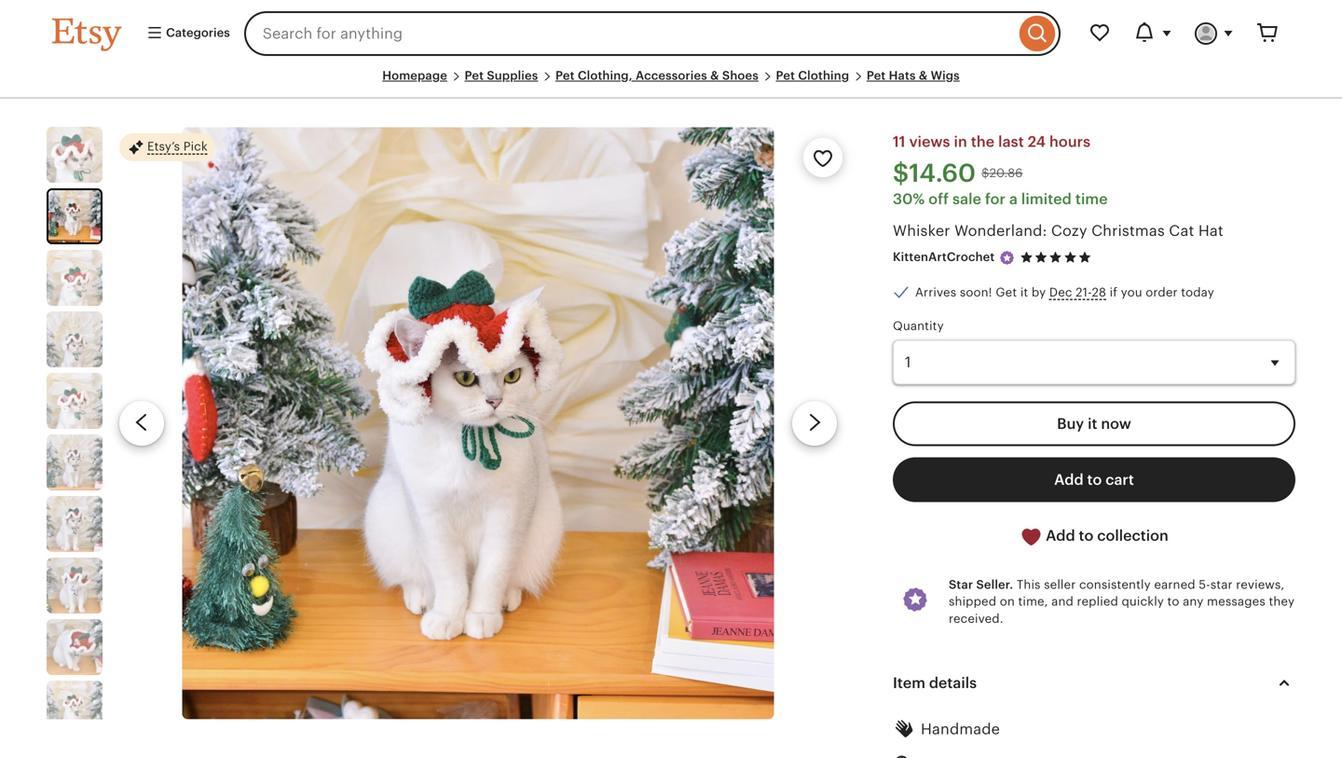 Task type: describe. For each thing, give the bounding box(es) containing it.
clothing,
[[578, 69, 633, 83]]

none search field inside categories 'banner'
[[244, 11, 1061, 56]]

etsy's pick button
[[119, 133, 215, 162]]

categories banner
[[19, 0, 1324, 67]]

collection
[[1098, 528, 1169, 544]]

hats
[[889, 69, 916, 83]]

clothing
[[799, 69, 850, 83]]

seller.
[[977, 578, 1014, 592]]

whisker wonderland: cozy christmas cat hat image 6 image
[[47, 435, 103, 491]]

menu bar containing homepage
[[52, 67, 1291, 99]]

for
[[986, 191, 1006, 207]]

pet for pet clothing
[[776, 69, 796, 83]]

handmade
[[921, 721, 1001, 738]]

0 horizontal spatial whisker wonderland: cozy christmas cat hat image 2 image
[[48, 190, 101, 243]]

hours
[[1050, 134, 1091, 150]]

quickly
[[1122, 595, 1165, 609]]

5-
[[1200, 578, 1211, 592]]

seller
[[1045, 578, 1077, 592]]

pet for pet clothing, accessories & shoes
[[556, 69, 575, 83]]

buy
[[1058, 416, 1085, 432]]

add to cart button
[[893, 458, 1296, 502]]

limited
[[1022, 191, 1072, 207]]

pet for pet hats & wigs
[[867, 69, 886, 83]]

dec
[[1050, 285, 1073, 299]]

whisker wonderland: cozy christmas cat hat a hat image
[[47, 312, 103, 368]]

buy it now
[[1058, 416, 1132, 432]]

add for add to cart
[[1055, 472, 1084, 488]]

whisker wonderland: cozy christmas cat hat image 5 image
[[47, 373, 103, 429]]

pet clothing, accessories & shoes link
[[556, 69, 759, 83]]

whisker wonderland: cozy christmas cat hat image 9 image
[[47, 619, 103, 675]]

cart
[[1106, 472, 1135, 488]]

whisker wonderland: cozy christmas cat hat
[[893, 222, 1224, 239]]

and
[[1052, 595, 1074, 609]]

2 & from the left
[[919, 69, 928, 83]]

pet supplies
[[465, 69, 538, 83]]

30% off sale for a limited time
[[893, 191, 1109, 207]]

if
[[1110, 285, 1118, 299]]

1 horizontal spatial whisker wonderland: cozy christmas cat hat image 2 image
[[182, 127, 775, 719]]

shipped
[[949, 595, 997, 609]]

whisker wonderland: cozy christmas cat hat image 3 image
[[47, 250, 103, 306]]

pet clothing link
[[776, 69, 850, 83]]

soon! get
[[960, 285, 1018, 299]]

whisker wonderland: cozy christmas cat hat image 8 image
[[47, 558, 103, 614]]

time,
[[1019, 595, 1049, 609]]

Search for anything text field
[[244, 11, 1016, 56]]

$14.60
[[893, 159, 977, 188]]

sale
[[953, 191, 982, 207]]

item details button
[[877, 661, 1313, 706]]

pet for pet supplies
[[465, 69, 484, 83]]

pick
[[183, 140, 208, 153]]

pet hats & wigs
[[867, 69, 960, 83]]

pet clothing, accessories & shoes
[[556, 69, 759, 83]]

arrives
[[916, 285, 957, 299]]

add for add to collection
[[1046, 528, 1076, 544]]

arrives soon! get it by dec 21-28 if you order today
[[916, 285, 1215, 299]]

1 & from the left
[[711, 69, 720, 83]]

it inside "button"
[[1088, 416, 1098, 432]]

views
[[910, 134, 951, 150]]

you
[[1122, 285, 1143, 299]]

star
[[949, 578, 974, 592]]

quantity
[[893, 319, 944, 333]]

categories
[[163, 26, 230, 40]]

whisker wonderland: cozy christmas cat hat image 10 image
[[47, 681, 103, 737]]

to for collection
[[1080, 528, 1094, 544]]

item details
[[893, 675, 977, 692]]

11 views in the last 24 hours
[[893, 134, 1091, 150]]

now
[[1102, 416, 1132, 432]]

star_seller image
[[999, 249, 1016, 266]]

add to collection
[[1043, 528, 1169, 544]]

cat
[[1170, 222, 1195, 239]]



Task type: locate. For each thing, give the bounding box(es) containing it.
whisker
[[893, 222, 951, 239]]

star seller.
[[949, 578, 1014, 592]]

& left the shoes
[[711, 69, 720, 83]]

any
[[1184, 595, 1204, 609]]

christmas
[[1092, 222, 1166, 239]]

pet supplies link
[[465, 69, 538, 83]]

1 vertical spatial it
[[1088, 416, 1098, 432]]

1 vertical spatial add
[[1046, 528, 1076, 544]]

1 pet from the left
[[465, 69, 484, 83]]

by
[[1032, 285, 1047, 299]]

to for cart
[[1088, 472, 1103, 488]]

0 vertical spatial to
[[1088, 472, 1103, 488]]

to inside this seller consistently earned 5-star reviews, shipped on time, and replied quickly to any messages they received.
[[1168, 595, 1180, 609]]

to inside button
[[1080, 528, 1094, 544]]

pet clothing
[[776, 69, 850, 83]]

this
[[1017, 578, 1041, 592]]

$20.86
[[982, 166, 1023, 180]]

3 pet from the left
[[776, 69, 796, 83]]

whisker wonderland: cozy christmas cat hat image 1 image
[[47, 127, 103, 183]]

0 horizontal spatial &
[[711, 69, 720, 83]]

2 pet from the left
[[556, 69, 575, 83]]

details
[[930, 675, 977, 692]]

star
[[1211, 578, 1234, 592]]

kittenartcrochet
[[893, 250, 995, 264]]

&
[[711, 69, 720, 83], [919, 69, 928, 83]]

add inside button
[[1055, 472, 1084, 488]]

received.
[[949, 612, 1004, 626]]

replied
[[1078, 595, 1119, 609]]

etsy's
[[147, 140, 180, 153]]

supplies
[[487, 69, 538, 83]]

None search field
[[244, 11, 1061, 56]]

whisker wonderland: cozy christmas cat hat image 7 image
[[47, 496, 103, 552]]

reviews,
[[1237, 578, 1285, 592]]

& right hats
[[919, 69, 928, 83]]

categories button
[[132, 17, 239, 50]]

etsy's pick
[[147, 140, 208, 153]]

1 horizontal spatial &
[[919, 69, 928, 83]]

shoes
[[723, 69, 759, 83]]

add
[[1055, 472, 1084, 488], [1046, 528, 1076, 544]]

0 vertical spatial it
[[1021, 285, 1029, 299]]

homepage
[[383, 69, 448, 83]]

it
[[1021, 285, 1029, 299], [1088, 416, 1098, 432]]

item
[[893, 675, 926, 692]]

add to cart
[[1055, 472, 1135, 488]]

a
[[1010, 191, 1018, 207]]

hat
[[1199, 222, 1224, 239]]

pet left hats
[[867, 69, 886, 83]]

0 horizontal spatial it
[[1021, 285, 1029, 299]]

kittenartcrochet link
[[893, 250, 995, 264]]

last
[[999, 134, 1025, 150]]

to down earned
[[1168, 595, 1180, 609]]

accessories
[[636, 69, 708, 83]]

in
[[955, 134, 968, 150]]

add to collection button
[[893, 514, 1296, 560]]

consistently
[[1080, 578, 1152, 592]]

time
[[1076, 191, 1109, 207]]

1 vertical spatial to
[[1080, 528, 1094, 544]]

this seller consistently earned 5-star reviews, shipped on time, and replied quickly to any messages they received.
[[949, 578, 1296, 626]]

30%
[[893, 191, 925, 207]]

messages
[[1208, 595, 1266, 609]]

to inside button
[[1088, 472, 1103, 488]]

whisker wonderland: cozy christmas cat hat image 2 image
[[182, 127, 775, 719], [48, 190, 101, 243]]

wonderland:
[[955, 222, 1048, 239]]

it left by at the right top of the page
[[1021, 285, 1029, 299]]

the
[[972, 134, 995, 150]]

add left the cart
[[1055, 472, 1084, 488]]

add inside button
[[1046, 528, 1076, 544]]

menu bar
[[52, 67, 1291, 99]]

28
[[1093, 285, 1107, 299]]

wigs
[[931, 69, 960, 83]]

11
[[893, 134, 906, 150]]

on
[[1000, 595, 1015, 609]]

add up seller
[[1046, 528, 1076, 544]]

24
[[1028, 134, 1046, 150]]

they
[[1270, 595, 1296, 609]]

pet left the "clothing" on the top right of page
[[776, 69, 796, 83]]

21-
[[1076, 285, 1093, 299]]

buy it now button
[[893, 402, 1296, 446]]

1 horizontal spatial it
[[1088, 416, 1098, 432]]

pet hats & wigs link
[[867, 69, 960, 83]]

$14.60 $20.86
[[893, 159, 1023, 188]]

to
[[1088, 472, 1103, 488], [1080, 528, 1094, 544], [1168, 595, 1180, 609]]

today
[[1182, 285, 1215, 299]]

to left collection at the right bottom of the page
[[1080, 528, 1094, 544]]

2 vertical spatial to
[[1168, 595, 1180, 609]]

order
[[1146, 285, 1178, 299]]

earned
[[1155, 578, 1196, 592]]

homepage link
[[383, 69, 448, 83]]

pet left clothing,
[[556, 69, 575, 83]]

pet left supplies
[[465, 69, 484, 83]]

to left the cart
[[1088, 472, 1103, 488]]

off
[[929, 191, 949, 207]]

4 pet from the left
[[867, 69, 886, 83]]

cozy
[[1052, 222, 1088, 239]]

0 vertical spatial add
[[1055, 472, 1084, 488]]

it right buy on the right
[[1088, 416, 1098, 432]]



Task type: vqa. For each thing, say whether or not it's contained in the screenshot.
47.86
no



